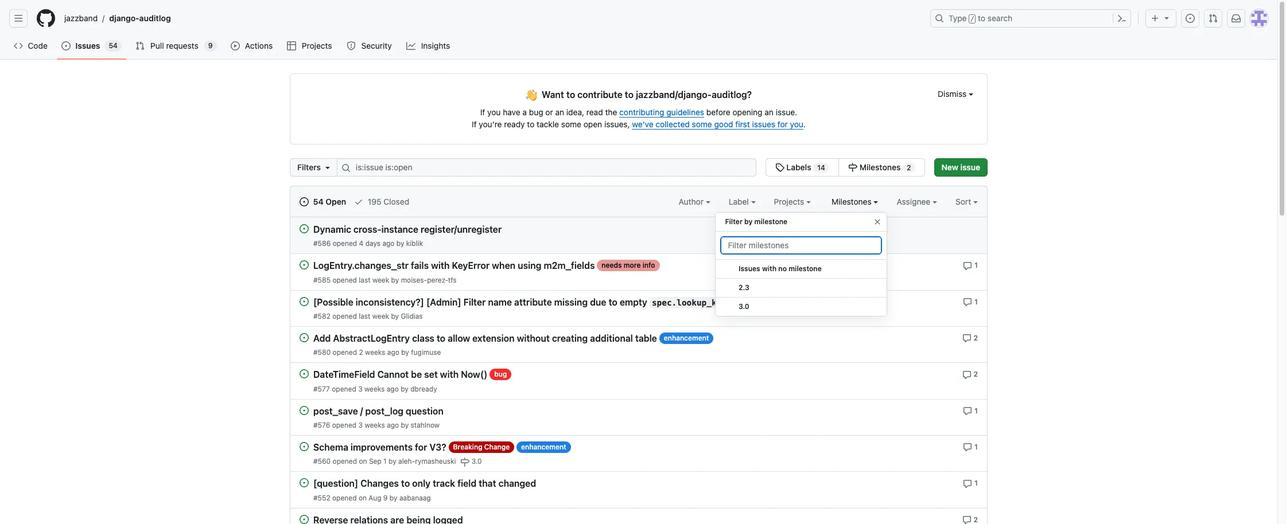 Task type: vqa. For each thing, say whether or not it's contained in the screenshot.
edit profile button at the left bottom of page
no



Task type: describe. For each thing, give the bounding box(es) containing it.
attribute
[[515, 297, 552, 308]]

needs for logentry.changes_str fails with keyerror when using m2m_fields
[[602, 261, 622, 270]]

contributing guidelines link
[[620, 107, 705, 117]]

issue.
[[776, 107, 798, 117]]

code link
[[9, 37, 52, 55]]

additional
[[590, 334, 633, 344]]

1 horizontal spatial 3.0 link
[[716, 298, 887, 317]]

code image
[[14, 41, 23, 51]]

assignee
[[897, 197, 933, 207]]

0 horizontal spatial bug
[[495, 371, 507, 379]]

open issue element for dynamic cross-instance register/unregister
[[300, 224, 309, 234]]

kiblik link
[[406, 240, 423, 248]]

/ for type
[[971, 15, 975, 23]]

0 vertical spatial issue opened image
[[1186, 14, 1196, 23]]

opened down schema on the left bottom of page
[[333, 458, 357, 466]]

homepage image
[[37, 9, 55, 28]]

issues for issues with no milestone
[[739, 265, 761, 273]]

1 link for logentry.changes_str fails with keyerror when using m2m_fields
[[964, 260, 978, 271]]

54 for 54
[[109, 41, 118, 50]]

actions link
[[226, 37, 278, 55]]

.
[[804, 119, 806, 129]]

open issue element for [question] changes to only track field that changed
[[300, 478, 309, 488]]

1 an from the left
[[556, 107, 565, 117]]

add abstractlogentry class to allow extension without creating additional table link
[[314, 334, 657, 344]]

[question]
[[314, 479, 358, 490]]

1 vertical spatial enhancement
[[521, 443, 567, 452]]

by left aleh-
[[389, 458, 397, 466]]

4
[[359, 240, 364, 248]]

ago down 'cannot'
[[387, 385, 399, 394]]

assignee button
[[897, 196, 938, 208]]

aabanaag link
[[400, 494, 431, 503]]

issues with no milestone link
[[716, 260, 887, 279]]

opened down logentry.changes_str
[[333, 276, 357, 285]]

comment image for logentry.changes_str fails with keyerror when using m2m_fields
[[964, 262, 973, 271]]

shield image
[[347, 41, 356, 51]]

ago inside dynamic cross-instance register/unregister #586             opened 4 days ago by kiblik
[[383, 240, 395, 248]]

perez-
[[427, 276, 448, 285]]

bug link
[[490, 369, 512, 381]]

opened inside dynamic cross-instance register/unregister #586             opened 4 days ago by kiblik
[[333, 240, 357, 248]]

by down datetimefield cannot be set with now() link
[[401, 385, 409, 394]]

play image
[[231, 41, 240, 51]]

1 vertical spatial 3.0 link
[[461, 457, 482, 468]]

Filter milestones text field
[[721, 237, 883, 255]]

issue element
[[766, 158, 925, 177]]

with left no
[[763, 265, 777, 273]]

only
[[412, 479, 431, 490]]

days
[[366, 240, 381, 248]]

#582
[[314, 312, 331, 321]]

0 vertical spatial if
[[481, 107, 485, 117]]

track
[[433, 479, 455, 490]]

empty
[[620, 297, 648, 308]]

1 link for post_save / post_log question
[[964, 406, 978, 416]]

author button
[[679, 196, 711, 208]]

datetimefield cannot be set with now()
[[314, 370, 488, 380]]

author
[[679, 197, 706, 207]]

fugimuse link
[[411, 349, 441, 357]]

1 3 from the top
[[358, 385, 363, 394]]

by inside dynamic cross-instance register/unregister #586             opened 4 days ago by kiblik
[[397, 240, 405, 248]]

by down the inconsistency?]
[[391, 312, 399, 321]]

👋
[[526, 87, 537, 102]]

0 vertical spatial projects
[[302, 41, 332, 51]]

name
[[488, 297, 512, 308]]

opening
[[733, 107, 763, 117]]

[admin]
[[427, 297, 462, 308]]

set
[[424, 370, 438, 380]]

1 for post_save / post_log question
[[975, 407, 978, 415]]

breaking change
[[453, 443, 510, 452]]

open issue image for add abstractlogentry class to allow extension without creating additional table
[[300, 334, 309, 343]]

0 horizontal spatial milestone
[[755, 218, 788, 226]]

git pull request image
[[1209, 14, 1219, 23]]

stahlnow link
[[411, 421, 440, 430]]

2 some from the left
[[692, 119, 712, 129]]

to inside [question] changes to only track field that changed #552             opened on aug 9 by aabanaag
[[401, 479, 410, 490]]

dbready
[[411, 385, 437, 394]]

1 2 link from the top
[[963, 333, 978, 344]]

dynamic cross-instance register/unregister #586             opened 4 days ago by kiblik
[[314, 225, 502, 248]]

2.3
[[739, 284, 750, 292]]

opened down datetimefield
[[332, 385, 356, 394]]

menu containing filter by milestone
[[716, 208, 888, 326]]

0 vertical spatial on
[[359, 458, 367, 466]]

#552
[[314, 494, 331, 503]]

0 vertical spatial enhancement link
[[660, 333, 714, 344]]

keyerror
[[452, 261, 490, 271]]

cross-
[[354, 225, 382, 235]]

insights
[[421, 41, 450, 51]]

if you have a bug or an idea, read the contributing guidelines before opening an issue. if you're ready to tackle some open issues, we've collected some good first issues for you .
[[472, 107, 806, 129]]

needs more info for [possible inconsistency?] [admin] filter name attribute missing due to empty
[[746, 298, 799, 306]]

comment image for schema improvements for v3?
[[964, 443, 973, 453]]

moises-perez-tfs link
[[401, 276, 457, 285]]

1 link for [question] changes to only track field that changed
[[964, 478, 978, 489]]

open issue image for post_save / post_log question
[[300, 406, 309, 415]]

abstractlogentry
[[333, 334, 410, 344]]

stahlnow
[[411, 421, 440, 430]]

datetimefield cannot be set with now() link
[[314, 370, 488, 380]]

needs more info for logentry.changes_str fails with keyerror when using m2m_fields
[[602, 261, 655, 270]]

open issue image for dynamic cross-instance register/unregister
[[300, 225, 309, 234]]

notifications image
[[1232, 14, 1241, 23]]

improvements
[[351, 443, 413, 453]]

[question] changes to only track field that changed #552             opened on aug 9 by aabanaag
[[314, 479, 536, 503]]

type
[[949, 13, 967, 23]]

sort button
[[956, 196, 978, 208]]

1 for schema improvements for v3?
[[975, 443, 978, 452]]

opened inside [question] changes to only track field that changed #552             opened on aug 9 by aabanaag
[[332, 494, 357, 503]]

read
[[587, 107, 603, 117]]

question
[[406, 406, 444, 417]]

aleh-
[[399, 458, 415, 466]]

post_save / post_log question link
[[314, 406, 444, 417]]

1 vertical spatial for
[[415, 443, 427, 453]]

triangle down image
[[1163, 13, 1172, 22]]

field
[[458, 479, 477, 490]]

195 closed
[[366, 197, 410, 207]]

195 closed link
[[354, 196, 410, 208]]

to right class
[[437, 334, 446, 344]]

extension
[[473, 334, 515, 344]]

[question] changes to only track field that changed link
[[314, 479, 536, 490]]

by left fugimuse "link"
[[401, 349, 409, 357]]

0 vertical spatial you
[[488, 107, 501, 117]]

3.0 inside menu
[[739, 303, 750, 311]]

54 open
[[311, 197, 346, 207]]

due
[[590, 297, 607, 308]]

check image
[[354, 198, 364, 207]]

logentry.changes_str
[[314, 261, 409, 271]]

milestones for milestones 2
[[860, 163, 901, 172]]

on inside [question] changes to only track field that changed #552             opened on aug 9 by aabanaag
[[359, 494, 367, 503]]

dismiss button
[[938, 88, 974, 100]]

1 vertical spatial you
[[790, 119, 804, 129]]

week for logentry.changes_str fails with keyerror when using m2m_fields
[[373, 276, 389, 285]]

1 vertical spatial if
[[472, 119, 477, 129]]

glidias
[[401, 312, 423, 321]]

before
[[707, 107, 731, 117]]

kiblik
[[406, 240, 423, 248]]

#577             opened 3 weeks ago by dbready
[[314, 385, 437, 394]]

needs for [possible inconsistency?] [admin] filter name attribute missing due to empty
[[746, 298, 766, 306]]

sep
[[369, 458, 382, 466]]

labels 14
[[785, 163, 826, 172]]

spec.lookup_kwarg
[[652, 299, 737, 308]]

new
[[942, 163, 959, 172]]

weeks for abstractlogentry
[[365, 349, 386, 357]]

to left search
[[979, 13, 986, 23]]

labels
[[787, 163, 812, 172]]

a
[[523, 107, 527, 117]]

milestones 2
[[858, 163, 912, 172]]

aleh-rymasheuski link
[[399, 458, 456, 466]]

changes
[[361, 479, 399, 490]]

search
[[988, 13, 1013, 23]]

filter by milestone
[[726, 218, 788, 226]]

milestones button
[[832, 196, 879, 208]]

cannot
[[378, 370, 409, 380]]

0 horizontal spatial 9
[[208, 41, 213, 50]]



Task type: locate. For each thing, give the bounding box(es) containing it.
1 link for schema improvements for v3?
[[964, 442, 978, 453]]

open issue image
[[300, 334, 309, 343], [300, 370, 309, 379], [300, 406, 309, 415], [300, 443, 309, 452]]

open issue element for [possible inconsistency?] [admin] filter name attribute missing due to empty
[[300, 297, 309, 306]]

glidias link
[[401, 312, 423, 321]]

54 left open
[[313, 197, 324, 207]]

open issue element
[[300, 224, 309, 234], [300, 260, 309, 270], [300, 297, 309, 306], [300, 333, 309, 343], [300, 369, 309, 379], [300, 406, 309, 415], [300, 442, 309, 452], [300, 478, 309, 488], [300, 515, 309, 525]]

/
[[102, 13, 105, 23], [971, 15, 975, 23], [360, 406, 363, 417]]

with right set
[[440, 370, 459, 380]]

bug right a
[[529, 107, 544, 117]]

3.0 link down issues with no milestone link
[[716, 298, 887, 317]]

/ left post_log at the left bottom of the page
[[360, 406, 363, 417]]

by left moises- at the bottom left of page
[[391, 276, 399, 285]]

issues for issues
[[75, 41, 100, 51]]

/ inside jazzband / django-auditlog
[[102, 13, 105, 23]]

auditlog
[[139, 13, 171, 23]]

0 vertical spatial milestone
[[755, 218, 788, 226]]

1 vertical spatial filter
[[464, 297, 486, 308]]

projects button
[[774, 196, 811, 208]]

to right want
[[567, 90, 576, 100]]

on
[[359, 458, 367, 466], [359, 494, 367, 503]]

type / to search
[[949, 13, 1013, 23]]

milestones inside popup button
[[832, 197, 874, 207]]

datetimefield
[[314, 370, 375, 380]]

3 open issue element from the top
[[300, 297, 309, 306]]

by inside [question] changes to only track field that changed #552             opened on aug 9 by aabanaag
[[390, 494, 398, 503]]

2 open issue element from the top
[[300, 260, 309, 270]]

enhancement link
[[660, 333, 714, 344], [517, 442, 571, 454]]

for down issue.
[[778, 119, 788, 129]]

2 2 link from the top
[[963, 369, 978, 380]]

1 vertical spatial info
[[787, 298, 799, 306]]

1 horizontal spatial projects
[[774, 197, 807, 207]]

milestones for milestones
[[832, 197, 874, 207]]

1 horizontal spatial issue opened image
[[1186, 14, 1196, 23]]

1 open issue image from the top
[[300, 225, 309, 234]]

enhancement down "spec.lookup_kwarg"
[[664, 334, 709, 343]]

weeks for cannot
[[365, 385, 385, 394]]

comment image for add abstractlogentry class to allow extension without creating additional table
[[963, 334, 972, 344]]

table
[[636, 334, 657, 344]]

info down issues with no milestone link
[[787, 298, 799, 306]]

to left only
[[401, 479, 410, 490]]

1 horizontal spatial needs
[[746, 298, 766, 306]]

pull
[[151, 41, 164, 51]]

open issue image for [question] changes to only track field that changed
[[300, 479, 309, 488]]

needs more info link for logentry.changes_str fails with keyerror when using m2m_fields
[[597, 260, 660, 272]]

label
[[729, 197, 751, 207]]

4 open issue image from the top
[[300, 443, 309, 452]]

1 vertical spatial week
[[373, 312, 389, 321]]

schema
[[314, 443, 349, 453]]

git pull request image
[[136, 41, 145, 51]]

milestone image
[[849, 163, 858, 172]]

needs more info down "2.3"
[[746, 298, 799, 306]]

1 vertical spatial issues
[[739, 265, 761, 273]]

ago inside post_save / post_log question #576             opened 3 weeks ago by stahlnow
[[387, 421, 399, 430]]

insights link
[[402, 37, 456, 55]]

0 horizontal spatial needs
[[602, 261, 622, 270]]

open issue image left add
[[300, 334, 309, 343]]

3 down datetimefield
[[358, 385, 363, 394]]

issues right issue opened icon
[[75, 41, 100, 51]]

logentry.changes_str fails with keyerror when using m2m_fields link
[[314, 261, 595, 271]]

opened inside post_save / post_log question #576             opened 3 weeks ago by stahlnow
[[332, 421, 357, 430]]

1 1 link from the top
[[964, 260, 978, 271]]

2 3 from the top
[[359, 421, 363, 430]]

issues,
[[605, 119, 630, 129]]

instance
[[382, 225, 419, 235]]

milestones up the close menu image
[[832, 197, 874, 207]]

projects down labels
[[774, 197, 807, 207]]

by down label popup button
[[745, 218, 753, 226]]

tag image
[[776, 163, 785, 172]]

1 vertical spatial issue opened image
[[300, 198, 309, 207]]

enhancement up the changed
[[521, 443, 567, 452]]

list containing jazzband
[[60, 9, 924, 28]]

1 vertical spatial 3
[[359, 421, 363, 430]]

bug right now()
[[495, 371, 507, 379]]

tackle
[[537, 119, 559, 129]]

/ for jazzband
[[102, 13, 105, 23]]

1 horizontal spatial for
[[778, 119, 788, 129]]

more up empty at the bottom of page
[[624, 261, 641, 270]]

last for logentry.changes_str fails with keyerror when using m2m_fields
[[359, 276, 371, 285]]

54 left git pull request icon at the top left of the page
[[109, 41, 118, 50]]

9 inside [question] changes to only track field that changed #552             opened on aug 9 by aabanaag
[[383, 494, 388, 503]]

by inside menu
[[745, 218, 753, 226]]

3.0 down "2.3"
[[739, 303, 750, 311]]

1 for [question] changes to only track field that changed
[[975, 480, 978, 488]]

milestones inside issue element
[[860, 163, 901, 172]]

jazzband/django-
[[636, 90, 712, 100]]

2 last from the top
[[359, 312, 371, 321]]

0 vertical spatial 2 link
[[963, 333, 978, 344]]

0 vertical spatial week
[[373, 276, 389, 285]]

3.0 right milestone image
[[472, 458, 482, 466]]

when
[[492, 261, 516, 271]]

open issue image left post_save in the left of the page
[[300, 406, 309, 415]]

3 2 link from the top
[[963, 515, 978, 525]]

1 vertical spatial milestones
[[832, 197, 874, 207]]

4 1 link from the top
[[964, 442, 978, 453]]

more for logentry.changes_str fails with keyerror when using m2m_fields
[[624, 261, 641, 270]]

2 vertical spatial 2 link
[[963, 515, 978, 525]]

issues with no milestone
[[739, 265, 822, 273]]

#580             opened 2 weeks ago by fugimuse
[[314, 349, 441, 357]]

needs more info up empty at the bottom of page
[[602, 261, 655, 270]]

1 vertical spatial last
[[359, 312, 371, 321]]

milestone down projects popup button
[[755, 218, 788, 226]]

dbready link
[[411, 385, 437, 394]]

1 vertical spatial weeks
[[365, 385, 385, 394]]

3.0 link down breaking
[[461, 457, 482, 468]]

2 week from the top
[[373, 312, 389, 321]]

info for [possible inconsistency?] [admin] filter name attribute missing due to empty
[[787, 298, 799, 306]]

0 horizontal spatial needs more info link
[[597, 260, 660, 272]]

to inside the if you have a bug or an idea, read the contributing guidelines before opening an issue. if you're ready to tackle some open issues, we've collected some good first issues for you .
[[527, 119, 535, 129]]

7 open issue element from the top
[[300, 442, 309, 452]]

1 vertical spatial enhancement link
[[517, 442, 571, 454]]

0 vertical spatial more
[[624, 261, 641, 270]]

1 horizontal spatial needs more info
[[746, 298, 799, 306]]

more
[[624, 261, 641, 270], [768, 298, 785, 306]]

opened
[[333, 240, 357, 248], [333, 276, 357, 285], [333, 312, 357, 321], [333, 349, 357, 357], [332, 385, 356, 394], [332, 421, 357, 430], [333, 458, 357, 466], [332, 494, 357, 503]]

menu
[[716, 208, 888, 326]]

open issue image for logentry.changes_str fails with keyerror when using m2m_fields
[[300, 261, 309, 270]]

#585             opened last week by moises-perez-tfs
[[314, 276, 457, 285]]

0 horizontal spatial enhancement
[[521, 443, 567, 452]]

projects right table icon
[[302, 41, 332, 51]]

by inside post_save / post_log question #576             opened 3 weeks ago by stahlnow
[[401, 421, 409, 430]]

1 vertical spatial needs
[[746, 298, 766, 306]]

comment image for [question] changes to only track field that changed
[[964, 480, 973, 489]]

comment image for post_save / post_log question
[[964, 407, 973, 416]]

2 inside milestones 2
[[907, 164, 912, 172]]

security
[[361, 41, 392, 51]]

1 vertical spatial 2 link
[[963, 369, 978, 380]]

2 1 link from the top
[[964, 297, 978, 307]]

weeks down post_save / post_log question "link"
[[365, 421, 385, 430]]

breaking change link
[[449, 442, 515, 454]]

2 open issue image from the top
[[300, 370, 309, 379]]

more down issues with no milestone
[[768, 298, 785, 306]]

#560             opened on sep 1 by aleh-rymasheuski
[[314, 458, 456, 466]]

open issue element for add abstractlogentry class to allow extension without creating additional table
[[300, 333, 309, 343]]

3 open issue image from the top
[[300, 406, 309, 415]]

enhancement link up the changed
[[517, 442, 571, 454]]

0 vertical spatial for
[[778, 119, 788, 129]]

idea,
[[567, 107, 585, 117]]

with up "perez-"
[[431, 261, 450, 271]]

1 vertical spatial comment image
[[964, 480, 973, 489]]

0 vertical spatial filter
[[726, 218, 743, 226]]

1 vertical spatial projects
[[774, 197, 807, 207]]

1 horizontal spatial 9
[[383, 494, 388, 503]]

1 open issue element from the top
[[300, 224, 309, 234]]

1 comment image from the top
[[964, 443, 973, 453]]

0 horizontal spatial issues
[[75, 41, 100, 51]]

0 horizontal spatial for
[[415, 443, 427, 453]]

0 vertical spatial enhancement
[[664, 334, 709, 343]]

/ inside type / to search
[[971, 15, 975, 23]]

1 week from the top
[[373, 276, 389, 285]]

54 for 54 open
[[313, 197, 324, 207]]

[possible inconsistency?] [admin] filter name attribute missing due to empty spec.lookup_kwarg
[[314, 297, 737, 308]]

0 horizontal spatial issue opened image
[[300, 198, 309, 207]]

1 horizontal spatial some
[[692, 119, 712, 129]]

graph image
[[407, 41, 416, 51]]

4 open issue element from the top
[[300, 333, 309, 343]]

3 down post_save / post_log question "link"
[[359, 421, 363, 430]]

1 open issue image from the top
[[300, 334, 309, 343]]

dynamic
[[314, 225, 351, 235]]

1 link for [possible inconsistency?] [admin] filter name attribute missing due to empty
[[964, 297, 978, 307]]

9 left play icon on the left of page
[[208, 41, 213, 50]]

opened down '[possible'
[[333, 312, 357, 321]]

search image
[[342, 164, 351, 173]]

comment image
[[964, 262, 973, 271], [964, 298, 973, 307], [963, 334, 972, 344], [963, 371, 972, 380], [964, 407, 973, 416], [963, 516, 972, 525]]

0 horizontal spatial info
[[643, 261, 655, 270]]

2 link for open issue element related to datetimefield cannot be set with now()
[[963, 369, 978, 380]]

0 horizontal spatial 54
[[109, 41, 118, 50]]

3 inside post_save / post_log question #576             opened 3 weeks ago by stahlnow
[[359, 421, 363, 430]]

first
[[736, 119, 750, 129]]

open issue image for schema improvements for v3?
[[300, 443, 309, 452]]

0 horizontal spatial if
[[472, 119, 477, 129]]

0 horizontal spatial some
[[561, 119, 582, 129]]

v3?
[[430, 443, 447, 453]]

0 horizontal spatial needs more info
[[602, 261, 655, 270]]

week up the inconsistency?]
[[373, 276, 389, 285]]

1 vertical spatial needs more info
[[746, 298, 799, 306]]

2 an from the left
[[765, 107, 774, 117]]

open issue element for schema improvements for v3?
[[300, 442, 309, 452]]

weeks down abstractlogentry
[[365, 349, 386, 357]]

needs more info link for [possible inconsistency?] [admin] filter name attribute missing due to empty
[[741, 297, 804, 308]]

to up contributing
[[625, 90, 634, 100]]

/ left 'django-'
[[102, 13, 105, 23]]

open issue image for datetimefield cannot be set with now()
[[300, 370, 309, 379]]

open issue element for datetimefield cannot be set with now()
[[300, 369, 309, 379]]

be
[[411, 370, 422, 380]]

some down before on the top right
[[692, 119, 712, 129]]

1 horizontal spatial 3.0
[[739, 303, 750, 311]]

1 vertical spatial milestone
[[789, 265, 822, 273]]

enhancement link down "spec.lookup_kwarg"
[[660, 333, 714, 344]]

triangle down image
[[323, 163, 332, 172]]

9
[[208, 41, 213, 50], [383, 494, 388, 503]]

ready
[[504, 119, 525, 129]]

you up you're
[[488, 107, 501, 117]]

projects inside popup button
[[774, 197, 807, 207]]

0 vertical spatial comment image
[[964, 443, 973, 453]]

1 last from the top
[[359, 276, 371, 285]]

1 vertical spatial needs more info link
[[741, 297, 804, 308]]

an up the issues
[[765, 107, 774, 117]]

milestones right milestone icon
[[860, 163, 901, 172]]

issues up "2.3"
[[739, 265, 761, 273]]

to right due
[[609, 297, 618, 308]]

fugimuse
[[411, 349, 441, 357]]

2 horizontal spatial /
[[971, 15, 975, 23]]

/ inside post_save / post_log question #576             opened 3 weeks ago by stahlnow
[[360, 406, 363, 417]]

1 for logentry.changes_str fails with keyerror when using m2m_fields
[[975, 261, 978, 270]]

/ for post_save
[[360, 406, 363, 417]]

3.0
[[739, 303, 750, 311], [472, 458, 482, 466]]

needs more info link down "2.3"
[[741, 297, 804, 308]]

#582             opened last week by glidias
[[314, 312, 423, 321]]

0 vertical spatial 54
[[109, 41, 118, 50]]

issues
[[75, 41, 100, 51], [739, 265, 761, 273]]

2 open issue image from the top
[[300, 261, 309, 270]]

Issues search field
[[337, 158, 757, 177]]

if up you're
[[481, 107, 485, 117]]

close menu image
[[874, 218, 883, 227]]

1 vertical spatial more
[[768, 298, 785, 306]]

open issue element for post_save / post_log question
[[300, 406, 309, 415]]

opened left 4
[[333, 240, 357, 248]]

Search all issues text field
[[337, 158, 757, 177]]

open issue element for logentry.changes_str fails with keyerror when using m2m_fields
[[300, 260, 309, 270]]

weeks up post_save / post_log question "link"
[[365, 385, 385, 394]]

info up empty at the bottom of page
[[643, 261, 655, 270]]

8 open issue element from the top
[[300, 478, 309, 488]]

#576
[[314, 421, 330, 430]]

0 vertical spatial needs
[[602, 261, 622, 270]]

0 horizontal spatial an
[[556, 107, 565, 117]]

issue opened image inside 54 open link
[[300, 198, 309, 207]]

1 vertical spatial 3.0
[[472, 458, 482, 466]]

you're
[[479, 119, 502, 129]]

last for [possible inconsistency?] [admin] filter name attribute missing due to empty
[[359, 312, 371, 321]]

some down idea,
[[561, 119, 582, 129]]

1 vertical spatial 54
[[313, 197, 324, 207]]

5 open issue element from the top
[[300, 369, 309, 379]]

2 link
[[963, 333, 978, 344], [963, 369, 978, 380], [963, 515, 978, 525]]

creating
[[552, 334, 588, 344]]

1 horizontal spatial bug
[[529, 107, 544, 117]]

schema improvements for v3? link
[[314, 443, 447, 453]]

0 vertical spatial 3.0 link
[[716, 298, 887, 317]]

👋 want to contribute to jazzband/django-auditlog?
[[526, 87, 752, 102]]

1 horizontal spatial info
[[787, 298, 799, 306]]

filter left name
[[464, 297, 486, 308]]

ago up 'cannot'
[[387, 349, 400, 357]]

2 comment image from the top
[[964, 480, 973, 489]]

week for [possible inconsistency?] [admin] filter name attribute missing due to empty
[[373, 312, 389, 321]]

0 horizontal spatial 3.0
[[472, 458, 482, 466]]

comment image
[[964, 443, 973, 453], [964, 480, 973, 489]]

/ right type
[[971, 15, 975, 23]]

changed
[[499, 479, 536, 490]]

issue opened image left 54 open in the top of the page
[[300, 198, 309, 207]]

3 open issue image from the top
[[300, 297, 309, 306]]

0 vertical spatial bug
[[529, 107, 544, 117]]

#560
[[314, 458, 331, 466]]

opened down [question]
[[332, 494, 357, 503]]

table image
[[287, 41, 297, 51]]

sort
[[956, 197, 972, 207]]

needs down "2.3"
[[746, 298, 766, 306]]

5 open issue image from the top
[[300, 515, 309, 525]]

filters
[[297, 163, 321, 172]]

open issue image for [possible inconsistency?] [admin] filter name attribute missing due to empty
[[300, 297, 309, 306]]

the
[[606, 107, 618, 117]]

1 horizontal spatial milestone
[[789, 265, 822, 273]]

on left aug
[[359, 494, 367, 503]]

0 vertical spatial milestones
[[860, 163, 901, 172]]

label button
[[729, 196, 756, 208]]

issue opened image
[[1186, 14, 1196, 23], [300, 198, 309, 207]]

auditlog?
[[712, 90, 752, 100]]

0 horizontal spatial 3.0 link
[[461, 457, 482, 468]]

allow
[[448, 334, 470, 344]]

last
[[359, 276, 371, 285], [359, 312, 371, 321]]

1 some from the left
[[561, 119, 582, 129]]

django-auditlog link
[[105, 9, 176, 28]]

9 open issue element from the top
[[300, 515, 309, 525]]

guidelines
[[667, 107, 705, 117]]

bug inside the if you have a bug or an idea, read the contributing guidelines before opening an issue. if you're ready to tackle some open issues, we've collected some good first issues for you .
[[529, 107, 544, 117]]

to right ready
[[527, 119, 535, 129]]

0 horizontal spatial you
[[488, 107, 501, 117]]

schema improvements for v3?
[[314, 443, 447, 453]]

0 horizontal spatial enhancement link
[[517, 442, 571, 454]]

if left you're
[[472, 119, 477, 129]]

1 horizontal spatial more
[[768, 298, 785, 306]]

1 horizontal spatial enhancement link
[[660, 333, 714, 344]]

by left stahlnow
[[401, 421, 409, 430]]

if
[[481, 107, 485, 117], [472, 119, 477, 129]]

milestone image
[[461, 458, 470, 468]]

0 vertical spatial needs more info link
[[597, 260, 660, 272]]

comment image for [possible inconsistency?] [admin] filter name attribute missing due to empty
[[964, 298, 973, 307]]

open issue image
[[300, 225, 309, 234], [300, 261, 309, 270], [300, 297, 309, 306], [300, 479, 309, 488], [300, 515, 309, 525]]

last down logentry.changes_str
[[359, 276, 371, 285]]

an right 'or'
[[556, 107, 565, 117]]

None search field
[[290, 158, 925, 177]]

for up the aleh-rymasheuski link
[[415, 443, 427, 453]]

1 vertical spatial on
[[359, 494, 367, 503]]

filter down label
[[726, 218, 743, 226]]

ago right days
[[383, 240, 395, 248]]

command palette image
[[1118, 14, 1127, 23]]

missing
[[555, 297, 588, 308]]

on left the sep
[[359, 458, 367, 466]]

inconsistency?]
[[356, 297, 424, 308]]

0 vertical spatial 3
[[358, 385, 363, 394]]

open issue image left schema on the left bottom of page
[[300, 443, 309, 452]]

1 horizontal spatial filter
[[726, 218, 743, 226]]

0 vertical spatial issues
[[75, 41, 100, 51]]

fails
[[411, 261, 429, 271]]

filter
[[726, 218, 743, 226], [464, 297, 486, 308]]

1 horizontal spatial 54
[[313, 197, 324, 207]]

pull requests
[[151, 41, 198, 51]]

info for logentry.changes_str fails with keyerror when using m2m_fields
[[643, 261, 655, 270]]

0 horizontal spatial /
[[102, 13, 105, 23]]

9 right aug
[[383, 494, 388, 503]]

1 horizontal spatial if
[[481, 107, 485, 117]]

opened down post_save in the left of the page
[[332, 421, 357, 430]]

by right aug
[[390, 494, 398, 503]]

milestone up 2.3 link
[[789, 265, 822, 273]]

6 open issue element from the top
[[300, 406, 309, 415]]

moises-
[[401, 276, 427, 285]]

you
[[488, 107, 501, 117], [790, 119, 804, 129]]

jazzband link
[[60, 9, 102, 28]]

by down instance
[[397, 240, 405, 248]]

post_log
[[365, 406, 404, 417]]

none search field containing filters
[[290, 158, 925, 177]]

3 1 link from the top
[[964, 406, 978, 416]]

5 1 link from the top
[[964, 478, 978, 489]]

ago down post_log at the left bottom of the page
[[387, 421, 399, 430]]

opened up datetimefield
[[333, 349, 357, 357]]

week down the inconsistency?]
[[373, 312, 389, 321]]

1 horizontal spatial /
[[360, 406, 363, 417]]

milestone inside issues with no milestone link
[[789, 265, 822, 273]]

an
[[556, 107, 565, 117], [765, 107, 774, 117]]

1 horizontal spatial needs more info link
[[741, 297, 804, 308]]

0 horizontal spatial filter
[[464, 297, 486, 308]]

1 vertical spatial bug
[[495, 371, 507, 379]]

code
[[28, 41, 48, 51]]

issue opened image left git pull request image
[[1186, 14, 1196, 23]]

for inside the if you have a bug or an idea, read the contributing guidelines before opening an issue. if you're ready to tackle some open issues, we've collected some good first issues for you .
[[778, 119, 788, 129]]

2 link for first open issue element from the bottom of the page
[[963, 515, 978, 525]]

last up abstractlogentry
[[359, 312, 371, 321]]

1 for [possible inconsistency?] [admin] filter name attribute missing due to empty
[[975, 298, 978, 306]]

needs up due
[[602, 261, 622, 270]]

logentry.changes_str fails with keyerror when using m2m_fields
[[314, 261, 595, 271]]

2 vertical spatial weeks
[[365, 421, 385, 430]]

4 open issue image from the top
[[300, 479, 309, 488]]

0 vertical spatial weeks
[[365, 349, 386, 357]]

needs more info link up empty at the bottom of page
[[597, 260, 660, 272]]

0 horizontal spatial more
[[624, 261, 641, 270]]

you down issue.
[[790, 119, 804, 129]]

list
[[60, 9, 924, 28]]

2.3 link
[[716, 279, 887, 298]]

plus image
[[1151, 14, 1161, 23]]

issue opened image
[[62, 41, 71, 51]]

0 vertical spatial 9
[[208, 41, 213, 50]]

open issue image left datetimefield
[[300, 370, 309, 379]]

1 horizontal spatial an
[[765, 107, 774, 117]]

1 horizontal spatial enhancement
[[664, 334, 709, 343]]

more for [possible inconsistency?] [admin] filter name attribute missing due to empty
[[768, 298, 785, 306]]

0 vertical spatial 3.0
[[739, 303, 750, 311]]

now()
[[461, 370, 488, 380]]

weeks inside post_save / post_log question #576             opened 3 weeks ago by stahlnow
[[365, 421, 385, 430]]

1 horizontal spatial you
[[790, 119, 804, 129]]

0 vertical spatial last
[[359, 276, 371, 285]]



